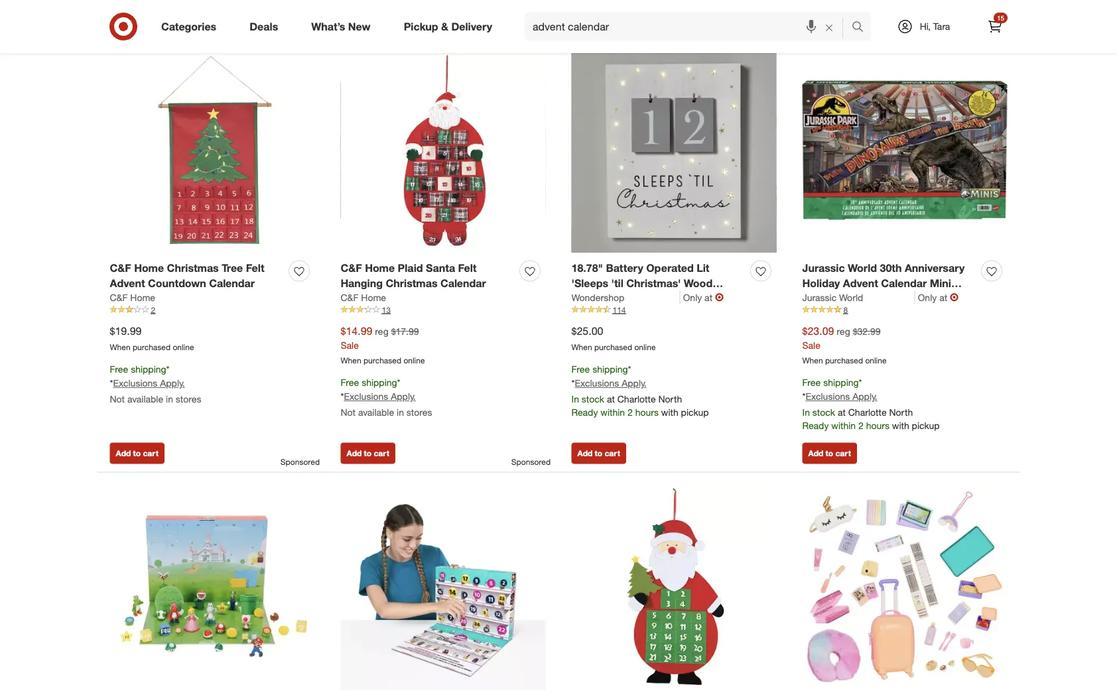 Task type: describe. For each thing, give the bounding box(es) containing it.
¬ for wood
[[715, 291, 724, 304]]

hanging
[[341, 277, 383, 290]]

13
[[382, 305, 391, 315]]

exclusions apply. link down $14.99 reg $17.99 sale when purchased online
[[344, 391, 416, 402]]

'til
[[611, 277, 624, 290]]

free for 'exclusions apply.' link underneath $23.09 reg $32.99 sale when purchased online
[[803, 377, 821, 389]]

purchased inside the $19.99 when purchased online
[[133, 342, 171, 352]]

wondershop link
[[572, 291, 681, 304]]

santa
[[426, 262, 455, 274]]

add to cart button for jurassic world 30th anniversary holiday advent calendar mini figure set (target exclusive)
[[803, 443, 857, 464]]

15
[[997, 14, 1005, 22]]

countdown inside 18.78" battery operated lit 'sleeps 'til christmas' wood countdown sign cream - wondershop™
[[572, 292, 630, 305]]

ready for 18.78" battery operated lit 'sleeps 'til christmas' wood countdown sign cream - wondershop™
[[572, 407, 598, 418]]

add for jurassic world 30th anniversary holiday advent calendar mini figure set (target exclusive)
[[809, 449, 824, 459]]

$23.09
[[803, 324, 834, 337]]

ready for jurassic world 30th anniversary holiday advent calendar mini figure set (target exclusive)
[[803, 420, 829, 432]]

wondershop
[[572, 292, 625, 303]]

apply. down $25.00 when purchased online
[[622, 378, 647, 389]]

&
[[441, 20, 449, 33]]

calendar for santa
[[441, 277, 486, 290]]

8 link
[[803, 304, 1008, 316]]

$25.00
[[572, 324, 603, 337]]

cart for jurassic world 30th anniversary holiday advent calendar mini figure set (target exclusive)
[[836, 449, 851, 459]]

reg for $23.09
[[837, 325, 851, 337]]

c&f home for advent
[[110, 292, 155, 303]]

c&f home link for hanging
[[341, 291, 386, 304]]

operated
[[646, 262, 694, 274]]

in for 18.78" battery operated lit 'sleeps 'til christmas' wood countdown sign cream - wondershop™
[[572, 394, 579, 405]]

only at ¬ for exclusive)
[[918, 291, 959, 304]]

set
[[837, 292, 854, 305]]

world for jurassic world
[[839, 292, 864, 303]]

in for countdown
[[166, 394, 173, 405]]

apply. down $23.09 reg $32.99 sale when purchased online
[[853, 391, 878, 402]]

jurassic for jurassic world
[[803, 292, 837, 303]]

$32.99
[[853, 325, 881, 337]]

c&f home link for advent
[[110, 291, 155, 304]]

not for hanging
[[341, 407, 356, 418]]

stores for christmas
[[407, 407, 432, 418]]

stock for 18.78" battery operated lit 'sleeps 'til christmas' wood countdown sign cream - wondershop™
[[582, 394, 605, 405]]

shipping for 'exclusions apply.' link underneath $23.09 reg $32.99 sale when purchased online
[[824, 377, 859, 389]]

add to cart button for 18.78" battery operated lit 'sleeps 'til christmas' wood countdown sign cream - wondershop™
[[572, 443, 626, 464]]

exclusions apply. link down the $19.99 when purchased online
[[113, 378, 185, 389]]

tara
[[934, 21, 951, 32]]

jurassic world
[[803, 292, 864, 303]]

$19.99 when purchased online
[[110, 324, 194, 352]]

home inside c&f home christmas tree felt advent countdown calendar
[[134, 262, 164, 274]]

stores for countdown
[[176, 394, 201, 405]]

$14.99 reg $17.99 sale when purchased online
[[341, 324, 425, 365]]

sign
[[633, 292, 655, 305]]

hi,
[[920, 21, 931, 32]]

cart for c&f home christmas tree felt advent countdown calendar
[[143, 449, 159, 459]]

within for 18.78" battery operated lit 'sleeps 'til christmas' wood countdown sign cream - wondershop™
[[601, 407, 625, 418]]

add to cart button for c&f home plaid santa felt hanging christmas calendar
[[341, 443, 395, 464]]

shipping for 'exclusions apply.' link underneath $25.00 when purchased online
[[593, 364, 628, 375]]

advent for world
[[843, 277, 879, 290]]

to for jurassic world 30th anniversary holiday advent calendar mini figure set (target exclusive)
[[826, 449, 834, 459]]

in for christmas
[[397, 407, 404, 418]]

apply. down the $19.99 when purchased online
[[160, 378, 185, 389]]

in for jurassic world 30th anniversary holiday advent calendar mini figure set (target exclusive)
[[803, 407, 810, 418]]

add to cart for jurassic world 30th anniversary holiday advent calendar mini figure set (target exclusive)
[[809, 449, 851, 459]]

pickup & delivery link
[[393, 12, 509, 41]]

jurassic for jurassic world 30th anniversary holiday advent calendar mini figure set (target exclusive)
[[803, 262, 845, 274]]

$19.99
[[110, 324, 142, 337]]

holiday
[[803, 277, 840, 290]]

exclusive)
[[895, 292, 945, 305]]

sale for $14.99
[[341, 339, 359, 351]]

apply. down $14.99 reg $17.99 sale when purchased online
[[391, 391, 416, 402]]

15 link
[[981, 12, 1010, 41]]

to for 18.78" battery operated lit 'sleeps 'til christmas' wood countdown sign cream - wondershop™
[[595, 449, 603, 459]]

exclusions for 'exclusions apply.' link underneath $25.00 when purchased online
[[575, 378, 619, 389]]

free shipping * * exclusions apply. in stock at  charlotte north ready within 2 hours with pickup for sign
[[572, 364, 709, 418]]

8
[[844, 305, 848, 315]]

christmas inside c&f home plaid santa felt hanging christmas calendar
[[386, 277, 438, 290]]

purchased inside $14.99 reg $17.99 sale when purchased online
[[364, 355, 402, 365]]

$14.99
[[341, 324, 373, 337]]

18.78" battery operated lit 'sleeps 'til christmas' wood countdown sign cream - wondershop™ link
[[572, 261, 746, 320]]

c&f home plaid santa felt hanging christmas calendar link
[[341, 261, 515, 291]]

add for 18.78" battery operated lit 'sleeps 'til christmas' wood countdown sign cream - wondershop™
[[578, 449, 593, 459]]

new
[[348, 20, 371, 33]]

countdown inside c&f home christmas tree felt advent countdown calendar
[[148, 277, 206, 290]]

¬ for mini
[[950, 291, 959, 304]]

categories
[[161, 20, 216, 33]]

pickup
[[404, 20, 438, 33]]

to for c&f home christmas tree felt advent countdown calendar
[[133, 449, 141, 459]]

2 for countdown
[[628, 407, 633, 418]]

114 link
[[572, 304, 777, 316]]

stock for jurassic world 30th anniversary holiday advent calendar mini figure set (target exclusive)
[[813, 407, 836, 418]]

cream
[[658, 292, 692, 305]]

north for (target
[[890, 407, 913, 418]]

when inside $23.09 reg $32.99 sale when purchased online
[[803, 355, 823, 365]]

available for hanging
[[358, 407, 394, 418]]

free shipping * * exclusions apply. not available in stores for christmas
[[341, 377, 432, 418]]

jurassic world 30th anniversary holiday advent calendar mini figure set (target exclusive)
[[803, 262, 965, 305]]

c&f inside c&f home plaid santa felt hanging christmas calendar
[[341, 262, 362, 274]]

mini
[[930, 277, 952, 290]]

c&f home christmas tree felt advent countdown calendar
[[110, 262, 264, 290]]

plaid
[[398, 262, 423, 274]]

within for jurassic world 30th anniversary holiday advent calendar mini figure set (target exclusive)
[[832, 420, 856, 432]]

only for wood
[[683, 292, 702, 303]]

0 horizontal spatial 2
[[151, 305, 155, 315]]

when inside $25.00 when purchased online
[[572, 342, 592, 352]]

north for cream
[[659, 394, 682, 405]]

exclusions apply. link down $25.00 when purchased online
[[575, 378, 647, 389]]



Task type: vqa. For each thing, say whether or not it's contained in the screenshot.
the Shop within the Shop in store button
no



Task type: locate. For each thing, give the bounding box(es) containing it.
1 vertical spatial available
[[358, 407, 394, 418]]

exclusions down $23.09 reg $32.99 sale when purchased online
[[806, 391, 850, 402]]

advent
[[110, 277, 145, 290], [843, 277, 879, 290]]

13 link
[[341, 304, 546, 316]]

what's new
[[311, 20, 371, 33]]

calendar
[[209, 277, 255, 290], [441, 277, 486, 290], [881, 277, 927, 290]]

1 vertical spatial jurassic
[[803, 292, 837, 303]]

shipping for 'exclusions apply.' link under $14.99 reg $17.99 sale when purchased online
[[362, 377, 397, 389]]

18.78" battery operated lit 'sleeps 'til christmas' wood countdown sign cream - wondershop™
[[572, 262, 713, 320]]

sale down $23.09
[[803, 339, 821, 351]]

1 horizontal spatial in
[[397, 407, 404, 418]]

0 horizontal spatial in
[[166, 394, 173, 405]]

1 horizontal spatial c&f home link
[[341, 291, 386, 304]]

ready
[[572, 407, 598, 418], [803, 420, 829, 432]]

sale for $23.09
[[803, 339, 821, 351]]

1 horizontal spatial north
[[890, 407, 913, 418]]

reg down 8
[[837, 325, 851, 337]]

free down $25.00
[[572, 364, 590, 375]]

c&f inside c&f home christmas tree felt advent countdown calendar
[[110, 262, 131, 274]]

1 horizontal spatial not
[[341, 407, 356, 418]]

jurassic down holiday
[[803, 292, 837, 303]]

c&f home down hanging
[[341, 292, 386, 303]]

0 vertical spatial with
[[661, 407, 679, 418]]

when down the "$19.99" at top left
[[110, 342, 131, 352]]

calendar inside c&f home christmas tree felt advent countdown calendar
[[209, 277, 255, 290]]

0 horizontal spatial calendar
[[209, 277, 255, 290]]

jurassic
[[803, 262, 845, 274], [803, 292, 837, 303]]

1 vertical spatial pickup
[[912, 420, 940, 432]]

categories link
[[150, 12, 233, 41]]

christmas
[[167, 262, 219, 274], [386, 277, 438, 290]]

3 cart from the left
[[605, 449, 620, 459]]

free shipping * * exclusions apply. in stock at  charlotte north ready within 2 hours with pickup down $25.00 when purchased online
[[572, 364, 709, 418]]

felt right tree on the left top of the page
[[246, 262, 264, 274]]

1 reg from the left
[[375, 325, 389, 337]]

0 vertical spatial pickup
[[681, 407, 709, 418]]

0 horizontal spatial pickup
[[681, 407, 709, 418]]

only down mini
[[918, 292, 937, 303]]

1 vertical spatial charlotte
[[849, 407, 887, 418]]

countdown up 2 link
[[148, 277, 206, 290]]

*
[[166, 364, 170, 375], [628, 364, 631, 375], [397, 377, 400, 389], [859, 377, 862, 389], [110, 378, 113, 389], [572, 378, 575, 389], [341, 391, 344, 402], [803, 391, 806, 402]]

stock
[[582, 394, 605, 405], [813, 407, 836, 418]]

1 horizontal spatial charlotte
[[849, 407, 887, 418]]

c&f home plaid santa felt hanging christmas calendar image
[[341, 48, 546, 253], [341, 48, 546, 253]]

free
[[110, 364, 128, 375], [572, 364, 590, 375], [341, 377, 359, 389], [803, 377, 821, 389]]

sponsored for c&f home christmas tree felt advent countdown calendar
[[281, 457, 320, 467]]

calendar down 30th
[[881, 277, 927, 290]]

1 c&f home link from the left
[[110, 291, 155, 304]]

1 horizontal spatial pickup
[[912, 420, 940, 432]]

¬ right -
[[715, 291, 724, 304]]

2 for figure
[[859, 420, 864, 432]]

exclusions down the $19.99 when purchased online
[[113, 378, 157, 389]]

1 jurassic from the top
[[803, 262, 845, 274]]

search
[[846, 21, 878, 34]]

¬
[[715, 291, 724, 304], [950, 291, 959, 304]]

hours for cream
[[636, 407, 659, 418]]

0 horizontal spatial only
[[683, 292, 702, 303]]

1 to from the left
[[133, 449, 141, 459]]

online inside the $19.99 when purchased online
[[173, 342, 194, 352]]

0 vertical spatial in
[[166, 394, 173, 405]]

felt for tree
[[246, 262, 264, 274]]

apply.
[[160, 378, 185, 389], [622, 378, 647, 389], [391, 391, 416, 402], [853, 391, 878, 402]]

advent for home
[[110, 277, 145, 290]]

felt
[[246, 262, 264, 274], [458, 262, 477, 274]]

free down $23.09 reg $32.99 sale when purchased online
[[803, 377, 821, 389]]

0 horizontal spatial free shipping * * exclusions apply. not available in stores
[[110, 364, 201, 405]]

jurassic inside jurassic world 30th anniversary holiday advent calendar mini figure set (target exclusive)
[[803, 262, 845, 274]]

2 horizontal spatial calendar
[[881, 277, 927, 290]]

jurassic world link
[[803, 291, 916, 304]]

exclusions down $14.99 reg $17.99 sale when purchased online
[[344, 391, 388, 402]]

online inside $14.99 reg $17.99 sale when purchased online
[[404, 355, 425, 365]]

to for c&f home plaid santa felt hanging christmas calendar
[[364, 449, 372, 459]]

advent inside jurassic world 30th anniversary holiday advent calendar mini figure set (target exclusive)
[[843, 277, 879, 290]]

calendar inside c&f home plaid santa felt hanging christmas calendar
[[441, 277, 486, 290]]

search button
[[846, 12, 878, 44]]

0 vertical spatial in
[[572, 394, 579, 405]]

add to cart for 18.78" battery operated lit 'sleeps 'til christmas' wood countdown sign cream - wondershop™
[[578, 449, 620, 459]]

christmas down plaid
[[386, 277, 438, 290]]

1 vertical spatial 2
[[628, 407, 633, 418]]

1 vertical spatial stores
[[407, 407, 432, 418]]

'sleeps
[[572, 277, 609, 290]]

2 reg from the left
[[837, 325, 851, 337]]

sale
[[341, 339, 359, 351], [803, 339, 821, 351]]

0 horizontal spatial free shipping * * exclusions apply. in stock at  charlotte north ready within 2 hours with pickup
[[572, 364, 709, 418]]

only at ¬
[[683, 291, 724, 304], [918, 291, 959, 304]]

2 vertical spatial 2
[[859, 420, 864, 432]]

world for jurassic world 30th anniversary holiday advent calendar mini figure set (target exclusive)
[[848, 262, 877, 274]]

0 vertical spatial ready
[[572, 407, 598, 418]]

4 add to cart from the left
[[809, 449, 851, 459]]

3 add from the left
[[578, 449, 593, 459]]

2 add from the left
[[347, 449, 362, 459]]

1 horizontal spatial c&f home
[[341, 292, 386, 303]]

felt inside c&f home christmas tree felt advent countdown calendar
[[246, 262, 264, 274]]

world inside jurassic world 30th anniversary holiday advent calendar mini figure set (target exclusive)
[[848, 262, 877, 274]]

0 horizontal spatial reg
[[375, 325, 389, 337]]

when
[[110, 342, 131, 352], [572, 342, 592, 352], [341, 355, 361, 365], [803, 355, 823, 365]]

1 vertical spatial world
[[839, 292, 864, 303]]

exclusions apply. link down $23.09 reg $32.99 sale when purchased online
[[806, 391, 878, 402]]

1 horizontal spatial christmas
[[386, 277, 438, 290]]

2
[[151, 305, 155, 315], [628, 407, 633, 418], [859, 420, 864, 432]]

online down the $32.99
[[866, 355, 887, 365]]

c&f home
[[110, 292, 155, 303], [341, 292, 386, 303]]

¬ down mini
[[950, 291, 959, 304]]

1 ¬ from the left
[[715, 291, 724, 304]]

add to cart button for c&f home christmas tree felt advent countdown calendar
[[110, 443, 164, 464]]

when down $23.09
[[803, 355, 823, 365]]

calendar down tree on the left top of the page
[[209, 277, 255, 290]]

0 horizontal spatial available
[[127, 394, 163, 405]]

wood
[[684, 277, 713, 290]]

1 horizontal spatial ¬
[[950, 291, 959, 304]]

1 horizontal spatial with
[[892, 420, 910, 432]]

0 vertical spatial countdown
[[148, 277, 206, 290]]

c&f home up the "$19.99" at top left
[[110, 292, 155, 303]]

2 c&f home from the left
[[341, 292, 386, 303]]

free shipping * * exclusions apply. not available in stores down the $19.99 when purchased online
[[110, 364, 201, 405]]

when down $25.00
[[572, 342, 592, 352]]

2 advent from the left
[[843, 277, 879, 290]]

1 horizontal spatial hours
[[866, 420, 890, 432]]

-
[[695, 292, 699, 305]]

charlotte for set
[[849, 407, 887, 418]]

c&f home santa w/ tree advent calendar image
[[572, 486, 777, 691], [572, 486, 777, 691]]

reg inside $14.99 reg $17.99 sale when purchased online
[[375, 325, 389, 337]]

not for advent
[[110, 394, 125, 405]]

charlotte for sign
[[618, 394, 656, 405]]

0 vertical spatial north
[[659, 394, 682, 405]]

1 advent from the left
[[110, 277, 145, 290]]

jurassic world 30th anniversary holiday advent calendar mini figure set (target exclusive) link
[[803, 261, 976, 305]]

shipping for 'exclusions apply.' link underneath the $19.99 when purchased online
[[131, 364, 166, 375]]

add for c&f home christmas tree felt advent countdown calendar
[[116, 449, 131, 459]]

0 vertical spatial 2
[[151, 305, 155, 315]]

0 vertical spatial not
[[110, 394, 125, 405]]

online inside $23.09 reg $32.99 sale when purchased online
[[866, 355, 887, 365]]

deals link
[[238, 12, 295, 41]]

2 horizontal spatial 2
[[859, 420, 864, 432]]

0 horizontal spatial sponsored
[[281, 457, 320, 467]]

$17.99
[[391, 325, 419, 337]]

1 vertical spatial christmas
[[386, 277, 438, 290]]

4 to from the left
[[826, 449, 834, 459]]

1 vertical spatial stock
[[813, 407, 836, 418]]

pickup & delivery
[[404, 20, 492, 33]]

free shipping * * exclusions apply. in stock at  charlotte north ready within 2 hours with pickup down $23.09 reg $32.99 sale when purchased online
[[803, 377, 940, 432]]

free for 'exclusions apply.' link underneath $25.00 when purchased online
[[572, 364, 590, 375]]

c&f home plaid santa felt hanging christmas calendar
[[341, 262, 486, 290]]

charlotte
[[618, 394, 656, 405], [849, 407, 887, 418]]

felt for santa
[[458, 262, 477, 274]]

only
[[683, 292, 702, 303], [918, 292, 937, 303]]

add to cart button
[[110, 443, 164, 464], [341, 443, 395, 464], [572, 443, 626, 464], [803, 443, 857, 464]]

purchased down the $32.99
[[826, 355, 863, 365]]

shipping
[[131, 364, 166, 375], [593, 364, 628, 375], [362, 377, 397, 389], [824, 377, 859, 389]]

home inside c&f home plaid santa felt hanging christmas calendar
[[365, 262, 395, 274]]

deals
[[250, 20, 278, 33]]

when down "$14.99"
[[341, 355, 361, 365]]

christmas left tree on the left top of the page
[[167, 262, 219, 274]]

advent up jurassic world link
[[843, 277, 879, 290]]

wondershop™
[[572, 307, 641, 320]]

1 vertical spatial within
[[832, 420, 856, 432]]

exclusions for 'exclusions apply.' link under $14.99 reg $17.99 sale when purchased online
[[344, 391, 388, 402]]

$25.00 when purchased online
[[572, 324, 656, 352]]

purchased inside $23.09 reg $32.99 sale when purchased online
[[826, 355, 863, 365]]

world left 30th
[[848, 262, 877, 274]]

0 horizontal spatial c&f home link
[[110, 291, 155, 304]]

c&f home christmas tree felt advent countdown calendar link
[[110, 261, 284, 291]]

advent inside c&f home christmas tree felt advent countdown calendar
[[110, 277, 145, 290]]

1 horizontal spatial advent
[[843, 277, 879, 290]]

not
[[110, 394, 125, 405], [341, 407, 356, 418]]

0 horizontal spatial christmas
[[167, 262, 219, 274]]

18.78"
[[572, 262, 603, 274]]

add to cart
[[116, 449, 159, 459], [347, 449, 389, 459], [578, 449, 620, 459], [809, 449, 851, 459]]

2 ¬ from the left
[[950, 291, 959, 304]]

1 vertical spatial hours
[[866, 420, 890, 432]]

0 horizontal spatial ¬
[[715, 291, 724, 304]]

shipping down $23.09 reg $32.99 sale when purchased online
[[824, 377, 859, 389]]

0 horizontal spatial in
[[572, 394, 579, 405]]

1 horizontal spatial stores
[[407, 407, 432, 418]]

online down 2 link
[[173, 342, 194, 352]]

2 only from the left
[[918, 292, 937, 303]]

free shipping * * exclusions apply. in stock at  charlotte north ready within 2 hours with pickup for set
[[803, 377, 940, 432]]

calendar for tree
[[209, 277, 255, 290]]

2 only at ¬ from the left
[[918, 291, 959, 304]]

$23.09 reg $32.99 sale when purchased online
[[803, 324, 887, 365]]

0 vertical spatial hours
[[636, 407, 659, 418]]

purchased down $25.00
[[595, 342, 632, 352]]

only at ¬ down "wood"
[[683, 291, 724, 304]]

world up 8
[[839, 292, 864, 303]]

c&f home link down hanging
[[341, 291, 386, 304]]

0 horizontal spatial with
[[661, 407, 679, 418]]

felt right santa
[[458, 262, 477, 274]]

with for (target
[[892, 420, 910, 432]]

1 horizontal spatial 2
[[628, 407, 633, 418]]

at
[[705, 292, 713, 303], [940, 292, 948, 303], [607, 394, 615, 405], [838, 407, 846, 418]]

0 vertical spatial stock
[[582, 394, 605, 405]]

only for mini
[[918, 292, 937, 303]]

0 horizontal spatial felt
[[246, 262, 264, 274]]

christmas inside c&f home christmas tree felt advent countdown calendar
[[167, 262, 219, 274]]

1 horizontal spatial in
[[803, 407, 810, 418]]

1 horizontal spatial available
[[358, 407, 394, 418]]

exclusions apply. link
[[113, 378, 185, 389], [575, 378, 647, 389], [344, 391, 416, 402], [806, 391, 878, 402]]

1 horizontal spatial stock
[[813, 407, 836, 418]]

3 calendar from the left
[[881, 277, 927, 290]]

jurassic up holiday
[[803, 262, 845, 274]]

exclusions for 'exclusions apply.' link underneath the $19.99 when purchased online
[[113, 378, 157, 389]]

tree
[[222, 262, 243, 274]]

calendar inside jurassic world 30th anniversary holiday advent calendar mini figure set (target exclusive)
[[881, 277, 927, 290]]

hours for (target
[[866, 420, 890, 432]]

0 vertical spatial available
[[127, 394, 163, 405]]

1 vertical spatial in
[[803, 407, 810, 418]]

1 horizontal spatial free shipping * * exclusions apply. not available in stores
[[341, 377, 432, 418]]

0 horizontal spatial north
[[659, 394, 682, 405]]

3 to from the left
[[595, 449, 603, 459]]

battery
[[606, 262, 644, 274]]

0 horizontal spatial sale
[[341, 339, 359, 351]]

4 add to cart button from the left
[[803, 443, 857, 464]]

within
[[601, 407, 625, 418], [832, 420, 856, 432]]

5 surprise disney mini brands series 2 advent calendar image
[[341, 486, 546, 691], [341, 486, 546, 691]]

christmas'
[[627, 277, 681, 290]]

1 only at ¬ from the left
[[683, 291, 724, 304]]

available
[[127, 394, 163, 405], [358, 407, 394, 418]]

0 horizontal spatial ready
[[572, 407, 598, 418]]

c&f home for hanging
[[341, 292, 386, 303]]

0 vertical spatial jurassic
[[803, 262, 845, 274]]

1 add from the left
[[116, 449, 131, 459]]

1 vertical spatial north
[[890, 407, 913, 418]]

1 vertical spatial ready
[[803, 420, 829, 432]]

2 felt from the left
[[458, 262, 477, 274]]

1 cart from the left
[[143, 449, 159, 459]]

1 horizontal spatial felt
[[458, 262, 477, 274]]

1 vertical spatial not
[[341, 407, 356, 418]]

in
[[572, 394, 579, 405], [803, 407, 810, 418]]

0 horizontal spatial countdown
[[148, 277, 206, 290]]

1 vertical spatial countdown
[[572, 292, 630, 305]]

c&f home link up the "$19.99" at top left
[[110, 291, 155, 304]]

lit
[[697, 262, 710, 274]]

hours
[[636, 407, 659, 418], [866, 420, 890, 432]]

0 horizontal spatial within
[[601, 407, 625, 418]]

online down the $17.99
[[404, 355, 425, 365]]

1 vertical spatial with
[[892, 420, 910, 432]]

1 sponsored from the left
[[281, 457, 320, 467]]

calendar down santa
[[441, 277, 486, 290]]

online inside $25.00 when purchased online
[[635, 342, 656, 352]]

exclusions
[[113, 378, 157, 389], [575, 378, 619, 389], [344, 391, 388, 402], [806, 391, 850, 402]]

2 jurassic from the top
[[803, 292, 837, 303]]

1 horizontal spatial countdown
[[572, 292, 630, 305]]

0 horizontal spatial stock
[[582, 394, 605, 405]]

cart for 18.78" battery operated lit 'sleeps 'til christmas' wood countdown sign cream - wondershop™
[[605, 449, 620, 459]]

2 sale from the left
[[803, 339, 821, 351]]

0 horizontal spatial stores
[[176, 394, 201, 405]]

1 horizontal spatial only
[[918, 292, 937, 303]]

free shipping * * exclusions apply. not available in stores down $14.99 reg $17.99 sale when purchased online
[[341, 377, 432, 418]]

3 add to cart from the left
[[578, 449, 620, 459]]

cart
[[143, 449, 159, 459], [374, 449, 389, 459], [605, 449, 620, 459], [836, 449, 851, 459]]

with
[[661, 407, 679, 418], [892, 420, 910, 432]]

c&f home link
[[110, 291, 155, 304], [341, 291, 386, 304]]

shipping down $25.00 when purchased online
[[593, 364, 628, 375]]

available for advent
[[127, 394, 163, 405]]

shipping down the $19.99 when purchased online
[[131, 364, 166, 375]]

0 vertical spatial stores
[[176, 394, 201, 405]]

1 vertical spatial in
[[397, 407, 404, 418]]

purchased down the $17.99
[[364, 355, 402, 365]]

pickup for jurassic world 30th anniversary holiday advent calendar mini figure set (target exclusive)
[[912, 420, 940, 432]]

stores
[[176, 394, 201, 405], [407, 407, 432, 418]]

1 horizontal spatial within
[[832, 420, 856, 432]]

add to cart for c&f home plaid santa felt hanging christmas calendar
[[347, 449, 389, 459]]

1 horizontal spatial sponsored
[[512, 457, 551, 467]]

countdown up wondershop™
[[572, 292, 630, 305]]

free for 'exclusions apply.' link underneath the $19.99 when purchased online
[[110, 364, 128, 375]]

what's
[[311, 20, 345, 33]]

1 felt from the left
[[246, 262, 264, 274]]

when inside $14.99 reg $17.99 sale when purchased online
[[341, 355, 361, 365]]

0 horizontal spatial charlotte
[[618, 394, 656, 405]]

114
[[613, 305, 626, 315]]

1 horizontal spatial ready
[[803, 420, 829, 432]]

2 add to cart button from the left
[[341, 443, 395, 464]]

1 sale from the left
[[341, 339, 359, 351]]

1 horizontal spatial free shipping * * exclusions apply. in stock at  charlotte north ready within 2 hours with pickup
[[803, 377, 940, 432]]

only at ¬ down mini
[[918, 291, 959, 304]]

only down "wood"
[[683, 292, 702, 303]]

free shipping * * exclusions apply. not available in stores
[[110, 364, 201, 405], [341, 377, 432, 418]]

(target
[[857, 292, 892, 305]]

2 link
[[110, 304, 315, 316]]

sale inside $23.09 reg $32.99 sale when purchased online
[[803, 339, 821, 351]]

hi, tara
[[920, 21, 951, 32]]

1 add to cart from the left
[[116, 449, 159, 459]]

30th
[[880, 262, 902, 274]]

jurassic world 30th anniversary holiday advent calendar mini figure set (target exclusive) image
[[803, 48, 1008, 253], [803, 48, 1008, 253]]

free for 'exclusions apply.' link under $14.99 reg $17.99 sale when purchased online
[[341, 377, 359, 389]]

countdown
[[148, 277, 206, 290], [572, 292, 630, 305]]

when inside the $19.99 when purchased online
[[110, 342, 131, 352]]

advent up the "$19.99" at top left
[[110, 277, 145, 290]]

1 add to cart button from the left
[[110, 443, 164, 464]]

2 add to cart from the left
[[347, 449, 389, 459]]

0 horizontal spatial hours
[[636, 407, 659, 418]]

0 horizontal spatial c&f home
[[110, 292, 155, 303]]

reg inside $23.09 reg $32.99 sale when purchased online
[[837, 325, 851, 337]]

sale inside $14.99 reg $17.99 sale when purchased online
[[341, 339, 359, 351]]

1 calendar from the left
[[209, 277, 255, 290]]

3 add to cart button from the left
[[572, 443, 626, 464]]

0 horizontal spatial only at ¬
[[683, 291, 724, 304]]

free down the "$19.99" at top left
[[110, 364, 128, 375]]

1 horizontal spatial only at ¬
[[918, 291, 959, 304]]

1 horizontal spatial calendar
[[441, 277, 486, 290]]

4 add from the left
[[809, 449, 824, 459]]

What can we help you find? suggestions appear below search field
[[525, 12, 855, 41]]

sale down "$14.99"
[[341, 339, 359, 351]]

nintendo super mario pop-up environment advent calendar image
[[110, 486, 315, 691], [110, 486, 315, 691]]

anniversary
[[905, 262, 965, 274]]

pickup
[[681, 407, 709, 418], [912, 420, 940, 432]]

purchased down the "$19.99" at top left
[[133, 342, 171, 352]]

2 cart from the left
[[374, 449, 389, 459]]

figure
[[803, 292, 834, 305]]

our generation over the rainbow luggage accessory set for 18" dolls image
[[803, 486, 1008, 691], [803, 486, 1008, 691]]

add to cart for c&f home christmas tree felt advent countdown calendar
[[116, 449, 159, 459]]

sponsored
[[281, 457, 320, 467], [512, 457, 551, 467]]

0 horizontal spatial not
[[110, 394, 125, 405]]

shipping down $14.99 reg $17.99 sale when purchased online
[[362, 377, 397, 389]]

4 cart from the left
[[836, 449, 851, 459]]

2 calendar from the left
[[441, 277, 486, 290]]

delivery
[[452, 20, 492, 33]]

1 horizontal spatial sale
[[803, 339, 821, 351]]

free shipping * * exclusions apply. not available in stores for countdown
[[110, 364, 201, 405]]

0 vertical spatial charlotte
[[618, 394, 656, 405]]

reg for $14.99
[[375, 325, 389, 337]]

add for c&f home plaid santa felt hanging christmas calendar
[[347, 449, 362, 459]]

reg down 13
[[375, 325, 389, 337]]

2 sponsored from the left
[[512, 457, 551, 467]]

exclusions for 'exclusions apply.' link underneath $23.09 reg $32.99 sale when purchased online
[[806, 391, 850, 402]]

purchased inside $25.00 when purchased online
[[595, 342, 632, 352]]

pickup for 18.78" battery operated lit 'sleeps 'til christmas' wood countdown sign cream - wondershop™
[[681, 407, 709, 418]]

0 vertical spatial within
[[601, 407, 625, 418]]

free down $14.99 reg $17.99 sale when purchased online
[[341, 377, 359, 389]]

1 only from the left
[[683, 292, 702, 303]]

what's new link
[[300, 12, 387, 41]]

with for cream
[[661, 407, 679, 418]]

1 c&f home from the left
[[110, 292, 155, 303]]

c&f home christmas tree felt advent countdown calendar image
[[110, 48, 315, 253], [110, 48, 315, 253]]

1 horizontal spatial reg
[[837, 325, 851, 337]]

only at ¬ for -
[[683, 291, 724, 304]]

online down 114 link
[[635, 342, 656, 352]]

felt inside c&f home plaid santa felt hanging christmas calendar
[[458, 262, 477, 274]]

0 vertical spatial world
[[848, 262, 877, 274]]

2 to from the left
[[364, 449, 372, 459]]

18.78" battery operated lit 'sleeps 'til christmas' wood countdown sign cream - wondershop™ image
[[572, 48, 777, 253], [572, 48, 777, 253]]

exclusions down $25.00 when purchased online
[[575, 378, 619, 389]]

0 horizontal spatial advent
[[110, 277, 145, 290]]

0 vertical spatial christmas
[[167, 262, 219, 274]]

sponsored for c&f home plaid santa felt hanging christmas calendar
[[512, 457, 551, 467]]

home
[[134, 262, 164, 274], [365, 262, 395, 274], [130, 292, 155, 303], [361, 292, 386, 303]]

to
[[133, 449, 141, 459], [364, 449, 372, 459], [595, 449, 603, 459], [826, 449, 834, 459]]

2 c&f home link from the left
[[341, 291, 386, 304]]

cart for c&f home plaid santa felt hanging christmas calendar
[[374, 449, 389, 459]]

c&f
[[110, 262, 131, 274], [341, 262, 362, 274], [110, 292, 128, 303], [341, 292, 359, 303]]



